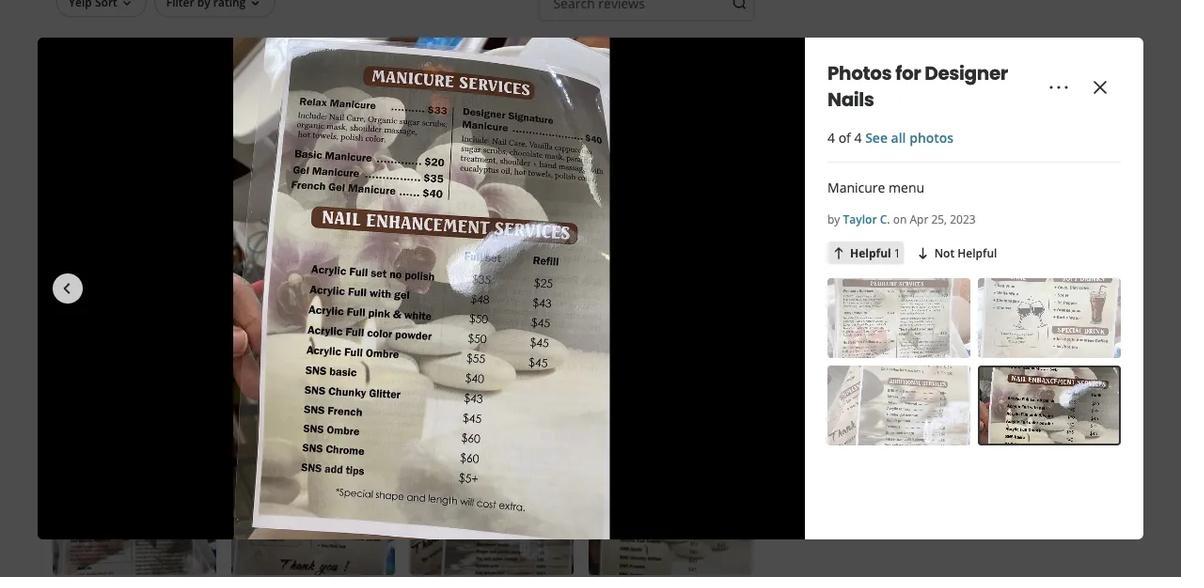 Task type: locate. For each thing, give the bounding box(es) containing it.
0 horizontal spatial 4
[[828, 128, 835, 146]]

0 vertical spatial an
[[369, 204, 384, 222]]

to
[[81, 411, 94, 428]]

0 horizontal spatial i
[[53, 204, 56, 222]]

0 horizontal spatial so
[[53, 317, 67, 334]]

i right "busy"
[[178, 260, 181, 278]]

my left gel
[[347, 298, 366, 316]]

not helpful
[[935, 245, 997, 261]]

elite
[[200, 56, 221, 69]]

they
[[53, 260, 82, 278], [53, 354, 82, 372]]

1 they from the top
[[53, 260, 82, 278]]

i drive by this spot every time on my way home. it's an odd location but has ample parking and great service.
[[53, 204, 667, 240]]

1 horizontal spatial 2023
[[950, 211, 976, 227]]

c.
[[880, 211, 890, 227]]

i left drive
[[53, 204, 56, 222]]

great left 'job'
[[260, 298, 292, 316]]

1 vertical spatial so
[[53, 317, 67, 334]]

great
[[635, 204, 667, 222], [260, 298, 292, 316]]

0 horizontal spatial by
[[94, 204, 109, 222]]

1 helpful from the left
[[850, 245, 891, 261]]

for
[[896, 60, 921, 87], [347, 260, 365, 278], [192, 354, 210, 372], [230, 411, 247, 428]]

take
[[109, 317, 135, 334]]

they left also at the bottom
[[53, 354, 82, 372]]

0 vertical spatial 25,
[[187, 138, 205, 156]]

for inside everything was clean and a huge selection of colors! i'll be back and after seeing the kids menu, i'd love to bring my daughter in for her first mani!
[[230, 411, 247, 428]]

photos for designer nails
[[828, 60, 1008, 113]]

or right wed
[[358, 354, 371, 372]]

1 vertical spatial do
[[494, 298, 510, 316]]

menu
[[889, 178, 925, 196]]

25, up the every
[[187, 138, 205, 156]]

a up in
[[211, 392, 218, 410]]

odd
[[388, 204, 412, 222]]

16 helpful v2 image
[[831, 246, 846, 261]]

mani!
[[303, 411, 337, 428]]

apr
[[162, 138, 184, 156], [910, 211, 929, 227]]

my down was
[[133, 411, 152, 428]]

do left get
[[85, 260, 102, 278]]

do right don't in the left of the page
[[494, 298, 510, 316]]

0 vertical spatial great
[[635, 204, 667, 222]]

in
[[215, 411, 226, 428]]

but
[[468, 204, 488, 222]]

elite 23 link
[[197, 55, 238, 70]]

apr up the every
[[162, 138, 184, 156]]

an left appt.
[[368, 260, 384, 278]]

2023 down 16 photos v2
[[209, 138, 239, 156]]

1 vertical spatial a
[[139, 317, 146, 334]]

so
[[160, 260, 174, 278], [53, 317, 67, 334]]

gel
[[370, 298, 388, 316]]

service is friendly and tracy did a great job with my gel pedicure. i don't do designs or fancy trends so didn't take a photo of my pedi.
[[53, 298, 656, 334]]

time
[[205, 204, 233, 222]]

on right time
[[236, 204, 252, 222]]

i inside 'i drive by this spot every time on my way home. it's an odd location but has ample parking and great service.'
[[53, 204, 56, 222]]

2 vertical spatial a
[[211, 392, 218, 410]]

0 vertical spatial a
[[249, 298, 256, 316]]

by left the this
[[94, 204, 109, 222]]

1 horizontal spatial do
[[494, 298, 510, 316]]

home.
[[305, 204, 345, 222]]

photos element
[[222, 97, 263, 115]]

do
[[85, 260, 102, 278], [494, 298, 510, 316]]

1 horizontal spatial a
[[211, 392, 218, 410]]

0 horizontal spatial on
[[236, 204, 252, 222]]

2 helpful from the left
[[958, 245, 997, 261]]

24 close v2 image
[[1089, 76, 1112, 99]]

seeing
[[501, 392, 540, 410]]

they up 'service'
[[53, 260, 82, 278]]

0 vertical spatial they
[[53, 260, 82, 278]]

see
[[865, 128, 888, 146]]

0 horizontal spatial great
[[260, 298, 292, 316]]

way
[[278, 204, 302, 222]]

on inside 'i drive by this spot every time on my way home. it's an odd location but has ample parking and great service.'
[[236, 204, 252, 222]]

0 horizontal spatial do
[[85, 260, 102, 278]]

0 horizontal spatial 25,
[[187, 138, 205, 156]]

location
[[415, 204, 464, 222]]

0 vertical spatial 2023
[[209, 138, 239, 156]]

of down tracy
[[189, 317, 202, 334]]

my left way
[[255, 204, 274, 222]]

2023
[[209, 138, 239, 156], [950, 211, 976, 227]]

not
[[935, 245, 955, 261]]

4 left see
[[854, 128, 862, 146]]

16 photos v2 image
[[222, 99, 237, 114]]

of inside "service is friendly and tracy did a great job with my gel pedicure. i don't do designs or fancy trends so didn't take a photo of my pedi."
[[189, 317, 202, 334]]

designer
[[925, 60, 1008, 87]]

great inside 'i drive by this spot every time on my way home. it's an odd location but has ample parking and great service.'
[[635, 204, 667, 222]]

or
[[564, 298, 577, 316], [358, 354, 371, 372]]

don't
[[459, 298, 491, 316]]

0 horizontal spatial helpful
[[850, 245, 891, 261]]

i
[[53, 204, 56, 222], [178, 260, 181, 278], [452, 298, 456, 316]]

did
[[226, 298, 245, 316]]

pedicure.
[[391, 298, 449, 316]]

0 vertical spatial i
[[53, 204, 56, 222]]

(mon-
[[291, 354, 327, 372]]

2023 up not helpful
[[950, 211, 976, 227]]

0 vertical spatial apr
[[162, 138, 184, 156]]

helpful 1
[[850, 245, 901, 261]]

1 horizontal spatial so
[[160, 260, 174, 278]]

25, up not
[[931, 211, 947, 227]]

0 vertical spatial so
[[160, 260, 174, 278]]

by
[[94, 204, 109, 222], [828, 211, 840, 227]]

so down 'service'
[[53, 317, 67, 334]]

0 vertical spatial or
[[564, 298, 577, 316]]

by left taylor
[[828, 211, 840, 227]]

selection
[[256, 392, 310, 410]]

4 down nails
[[828, 128, 835, 146]]

1 horizontal spatial helpful
[[958, 245, 997, 261]]

a right did
[[249, 298, 256, 316]]

a down friendly
[[139, 317, 146, 334]]

clean
[[148, 392, 180, 410]]

daughter
[[155, 411, 211, 428]]

also
[[85, 354, 110, 372]]

1 vertical spatial they
[[53, 354, 82, 372]]

i inside "service is friendly and tracy did a great job with my gel pedicure. i don't do designs or fancy trends so didn't take a photo of my pedi."
[[452, 298, 456, 316]]

appt.
[[387, 260, 419, 278]]

helpful
[[850, 245, 891, 261], [958, 245, 997, 261]]

0 vertical spatial do
[[85, 260, 102, 278]]

helpful left 1
[[850, 245, 891, 261]]

a
[[249, 298, 256, 316], [139, 317, 146, 334], [211, 392, 218, 410]]

and right the parking at top
[[608, 204, 632, 222]]

of up mani!
[[314, 392, 326, 410]]

1 vertical spatial great
[[260, 298, 292, 316]]

1 horizontal spatial 4
[[854, 128, 862, 146]]

i left don't in the left of the page
[[452, 298, 456, 316]]

on
[[236, 204, 252, 222], [893, 211, 907, 227]]

1 4 from the left
[[828, 128, 835, 146]]

i'll
[[374, 392, 387, 410]]

25,
[[187, 138, 205, 156], [931, 211, 947, 227]]

2 they from the top
[[53, 354, 82, 372]]

for right in
[[230, 411, 247, 428]]

on right c.
[[893, 211, 907, 227]]

1 vertical spatial 25,
[[931, 211, 947, 227]]

apr right c.
[[910, 211, 929, 227]]

1 horizontal spatial apr
[[910, 211, 929, 227]]

first
[[275, 411, 299, 428]]

spot
[[138, 204, 165, 222]]

huge
[[221, 392, 252, 410]]

or left fancy
[[564, 298, 577, 316]]

everything
[[53, 392, 117, 410]]

so right "busy"
[[160, 260, 174, 278]]

10a-
[[447, 354, 473, 372]]

4 of 4 see all photos
[[828, 128, 954, 146]]

4
[[828, 128, 835, 146], [854, 128, 862, 146]]

great right the parking at top
[[635, 204, 667, 222]]

2 4 from the left
[[854, 128, 862, 146]]

1 horizontal spatial or
[[564, 298, 577, 316]]

for right photos
[[896, 60, 921, 87]]

an right it's
[[369, 204, 384, 222]]

taylor c. link
[[843, 211, 890, 227]]

menu image
[[1048, 76, 1070, 99]]

2 horizontal spatial i
[[452, 298, 456, 316]]

and
[[608, 204, 632, 222], [163, 298, 186, 316], [184, 392, 207, 410], [441, 392, 465, 410]]

and up "photo"
[[163, 298, 186, 316]]

  text field
[[538, 0, 755, 21]]

1 horizontal spatial i
[[178, 260, 181, 278]]

drive
[[60, 204, 91, 222]]

1 horizontal spatial great
[[635, 204, 667, 222]]

0 horizontal spatial 2023
[[209, 138, 239, 156]]

helpful right not
[[958, 245, 997, 261]]

1 vertical spatial or
[[358, 354, 371, 372]]

an
[[369, 204, 384, 222], [368, 260, 384, 278]]

2 vertical spatial i
[[452, 298, 456, 316]]

by inside 'i drive by this spot every time on my way home. it's an odd location but has ample parking and great service.'
[[94, 204, 109, 222]]

job
[[295, 298, 314, 316]]

busy
[[128, 260, 157, 278]]

ahead
[[306, 260, 344, 278]]



Task type: vqa. For each thing, say whether or not it's contained in the screenshot.
great in the the Service is friendly and Tracy did a great job with my gel pedicure. I don't do designs or fancy trends so didn't take a photo of my pedi.
yes



Task type: describe. For each thing, give the bounding box(es) containing it.
tracy
[[190, 298, 223, 316]]

an inside 'i drive by this spot every time on my way home. it's an odd location but has ample parking and great service.'
[[369, 204, 384, 222]]

service
[[53, 298, 96, 316]]

1
[[894, 245, 901, 261]]

friendly
[[113, 298, 159, 316]]

my down tracy
[[205, 317, 224, 334]]

colors!
[[330, 392, 370, 410]]

they for they do get busy so i recommend calling ahead for an appt.
[[53, 260, 82, 278]]

the
[[544, 392, 564, 410]]

ample
[[517, 204, 555, 222]]

every
[[168, 204, 202, 222]]

1 horizontal spatial by
[[828, 211, 840, 227]]

menu,
[[595, 392, 634, 410]]

i'd
[[638, 392, 652, 410]]

fancy
[[580, 298, 613, 316]]

or inside "service is friendly and tracy did a great job with my gel pedicure. i don't do designs or fancy trends so didn't take a photo of my pedi."
[[564, 298, 577, 316]]

taylor
[[843, 211, 877, 227]]

happy
[[213, 354, 253, 372]]

service.
[[53, 222, 99, 240]]

offer
[[114, 354, 143, 372]]

1 vertical spatial 2023
[[950, 211, 976, 227]]

see all photos link
[[865, 128, 954, 146]]

designs
[[514, 298, 560, 316]]

16 nothelpful v2 image
[[916, 246, 931, 261]]

pedi.
[[228, 317, 258, 334]]

after
[[468, 392, 497, 410]]

for left happy
[[192, 354, 210, 372]]

and up daughter
[[184, 392, 207, 410]]

they do get busy so i recommend calling ahead for an appt.
[[53, 260, 419, 278]]

10%
[[147, 354, 173, 372]]

a inside everything was clean and a huge selection of colors! i'll be back and after seeing the kids menu, i'd love to bring my daughter in for her first mani!
[[211, 392, 218, 410]]

was
[[121, 392, 145, 410]]

for right ahead
[[347, 260, 365, 278]]

has
[[492, 204, 513, 222]]

of right '10%'
[[176, 354, 189, 372]]

thurs
[[375, 354, 410, 372]]

everything was clean and a huge selection of colors! i'll be back and after seeing the kids menu, i'd love to bring my daughter in for her first mani!
[[53, 392, 652, 428]]

kids
[[567, 392, 592, 410]]

photos
[[910, 128, 954, 146]]

search image
[[732, 0, 747, 10]]

recommend
[[185, 260, 260, 278]]

manicure
[[828, 178, 885, 196]]

bring
[[97, 411, 129, 428]]

3p).
[[473, 354, 496, 372]]

0 horizontal spatial a
[[139, 317, 146, 334]]

photos
[[828, 60, 892, 87]]

1 vertical spatial an
[[368, 260, 384, 278]]

for inside photos for designer nails
[[896, 60, 921, 87]]

get
[[105, 260, 124, 278]]

back
[[409, 392, 438, 410]]

of left see
[[839, 128, 851, 146]]

0 horizontal spatial apr
[[162, 138, 184, 156]]

my inside 'i drive by this spot every time on my way home. it's an odd location but has ample parking and great service.'
[[255, 204, 274, 222]]

it's
[[348, 204, 366, 222]]

great inside "service is friendly and tracy did a great job with my gel pedicure. i don't do designs or fancy trends so didn't take a photo of my pedi."
[[260, 298, 292, 316]]

and right back
[[441, 392, 465, 410]]

apr 25, 2023
[[162, 138, 239, 156]]

0 horizontal spatial or
[[358, 354, 371, 372]]

and inside 'i drive by this spot every time on my way home. it's an odd location but has ample parking and great service.'
[[608, 204, 632, 222]]

1 horizontal spatial on
[[893, 211, 907, 227]]

1 vertical spatial i
[[178, 260, 181, 278]]

all
[[891, 128, 906, 146]]

helpful inside button
[[958, 245, 997, 261]]

parking
[[559, 204, 605, 222]]

didn't
[[70, 317, 105, 334]]

23
[[223, 56, 234, 69]]

24 chevron left v2 image
[[55, 277, 78, 300]]

my inside everything was clean and a huge selection of colors! i'll be back and after seeing the kids menu, i'd love to bring my daughter in for her first mani!
[[133, 411, 152, 428]]

2 horizontal spatial a
[[249, 298, 256, 316]]

by taylor c. on apr 25, 2023
[[828, 211, 976, 227]]

hour
[[256, 354, 288, 372]]

elite 23
[[200, 56, 234, 69]]

calling
[[263, 260, 302, 278]]

167
[[241, 97, 263, 115]]

1 vertical spatial apr
[[910, 211, 929, 227]]

her
[[251, 411, 272, 428]]

photo
[[149, 317, 186, 334]]

1 horizontal spatial 25,
[[931, 211, 947, 227]]

of inside everything was clean and a huge selection of colors! i'll be back and after seeing the kids menu, i'd love to bring my daughter in for her first mani!
[[314, 392, 326, 410]]

with
[[318, 298, 344, 316]]

do inside "service is friendly and tracy did a great job with my gel pedicure. i don't do designs or fancy trends so didn't take a photo of my pedi."
[[494, 298, 510, 316]]

trends
[[617, 298, 656, 316]]

nails
[[828, 87, 874, 113]]

manicure menu
[[828, 178, 925, 196]]

is
[[100, 298, 109, 316]]

this
[[112, 204, 134, 222]]

so inside "service is friendly and tracy did a great job with my gel pedicure. i don't do designs or fancy trends so didn't take a photo of my pedi."
[[53, 317, 67, 334]]

love
[[53, 411, 78, 428]]

from
[[413, 354, 443, 372]]

and inside "service is friendly and tracy did a great job with my gel pedicure. i don't do designs or fancy trends so didn't take a photo of my pedi."
[[163, 298, 186, 316]]

be
[[390, 392, 406, 410]]

they for they also offer 10% of for happy hour (mon-wed or thurs from 10a-3p).
[[53, 354, 82, 372]]

not helpful button
[[912, 242, 1001, 265]]

wed
[[327, 354, 355, 372]]



